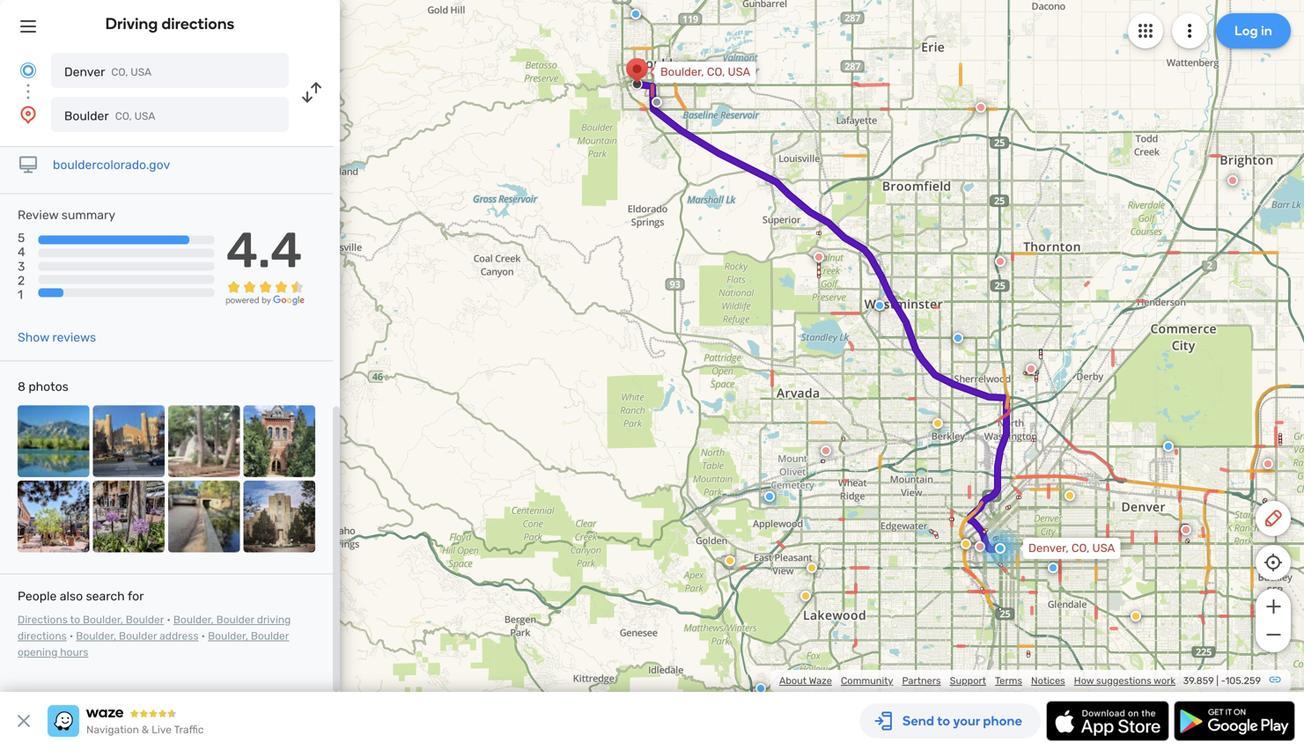 Task type: describe. For each thing, give the bounding box(es) containing it.
bouldercolorado.gov link
[[53, 158, 170, 172]]

pencil image
[[1263, 508, 1285, 530]]

computer image
[[18, 155, 39, 176]]

bouldercolorado.gov
[[53, 158, 170, 172]]

usa for denver,
[[1093, 542, 1116, 556]]

suggestions
[[1097, 675, 1152, 687]]

0 vertical spatial hazard image
[[1065, 491, 1076, 501]]

boulder, for boulder, boulder opening hours
[[208, 630, 248, 643]]

waze
[[809, 675, 833, 687]]

support
[[950, 675, 987, 687]]

about waze community partners support terms notices how suggestions work 39.859 | -105.259
[[780, 675, 1262, 687]]

usa for boulder
[[134, 110, 155, 122]]

-
[[1222, 675, 1226, 687]]

how suggestions work link
[[1075, 675, 1176, 687]]

community link
[[841, 675, 894, 687]]

link image
[[1269, 673, 1283, 687]]

review
[[18, 208, 58, 222]]

39.859
[[1184, 675, 1215, 687]]

boulder, down search
[[83, 614, 123, 627]]

zoom in image
[[1263, 596, 1285, 618]]

usa for denver
[[131, 66, 152, 78]]

people also search for
[[18, 590, 144, 604]]

boulder, for boulder, co, usa
[[661, 65, 705, 79]]

3
[[18, 259, 25, 274]]

reviews
[[52, 330, 96, 345]]

4.4
[[226, 221, 303, 280]]

notices link
[[1032, 675, 1066, 687]]

boulder, co, usa
[[661, 65, 751, 79]]

co, for denver
[[111, 66, 128, 78]]

denver
[[64, 65, 105, 79]]

denver, co, usa
[[1029, 542, 1116, 556]]

0 horizontal spatial police image
[[631, 9, 641, 19]]

denver co, usa
[[64, 65, 152, 79]]

directions to boulder, boulder link
[[18, 614, 164, 627]]

driving
[[257, 614, 291, 627]]

traffic
[[174, 724, 204, 737]]

5 4 3 2 1
[[18, 231, 25, 302]]

driving directions
[[105, 14, 235, 33]]

terms
[[996, 675, 1023, 687]]

driving
[[105, 14, 158, 33]]

1 vertical spatial police image
[[1164, 441, 1174, 452]]

4
[[18, 245, 25, 260]]

8
[[18, 380, 25, 394]]

co, for denver,
[[1072, 542, 1090, 556]]

partners link
[[903, 675, 942, 687]]

accident image
[[652, 97, 663, 107]]

image 8 of boulder, boulder image
[[244, 481, 315, 553]]

boulder, boulder address
[[76, 630, 199, 643]]

1
[[18, 288, 23, 302]]

location image
[[18, 104, 39, 125]]

boulder for boulder, boulder driving directions
[[216, 614, 254, 627]]

notices
[[1032, 675, 1066, 687]]

show
[[18, 330, 49, 345]]

8 photos
[[18, 380, 69, 394]]

summary
[[61, 208, 115, 222]]

terms link
[[996, 675, 1023, 687]]



Task type: locate. For each thing, give the bounding box(es) containing it.
boulder for boulder, boulder address
[[119, 630, 157, 643]]

1 horizontal spatial directions
[[162, 14, 235, 33]]

boulder, right "address"
[[208, 630, 248, 643]]

police image
[[631, 9, 641, 19], [1164, 441, 1174, 452], [756, 684, 767, 694]]

boulder
[[64, 109, 109, 123], [126, 614, 164, 627], [216, 614, 254, 627], [119, 630, 157, 643], [251, 630, 289, 643]]

co, for boulder
[[115, 110, 132, 122]]

1 vertical spatial directions
[[18, 630, 67, 643]]

current location image
[[18, 60, 39, 81]]

directions
[[162, 14, 235, 33], [18, 630, 67, 643]]

for
[[128, 590, 144, 604]]

address
[[160, 630, 199, 643]]

about waze link
[[780, 675, 833, 687]]

co, inside denver co, usa
[[111, 66, 128, 78]]

image 7 of boulder, boulder image
[[168, 481, 240, 553]]

boulder, up "address"
[[173, 614, 214, 627]]

5
[[18, 231, 25, 245]]

0 vertical spatial police image
[[631, 9, 641, 19]]

105.259
[[1226, 675, 1262, 687]]

directions down directions
[[18, 630, 67, 643]]

0 horizontal spatial hazard image
[[801, 591, 811, 602]]

boulder, boulder address link
[[76, 630, 199, 643]]

also
[[60, 590, 83, 604]]

denver,
[[1029, 542, 1069, 556]]

directions right driving
[[162, 14, 235, 33]]

work
[[1154, 675, 1176, 687]]

1 vertical spatial hazard image
[[801, 591, 811, 602]]

directions
[[18, 614, 68, 627]]

image 4 of boulder, boulder image
[[244, 406, 315, 478]]

road closed image
[[976, 102, 987, 113], [814, 252, 825, 263], [996, 256, 1006, 267], [1026, 364, 1037, 374], [821, 446, 832, 456]]

0 horizontal spatial directions
[[18, 630, 67, 643]]

hazard image up 'about waze' link
[[801, 591, 811, 602]]

police image
[[875, 300, 885, 311], [953, 333, 964, 344], [765, 492, 775, 502], [1048, 563, 1059, 574]]

about
[[780, 675, 807, 687]]

opening
[[18, 647, 58, 659]]

hazard image
[[933, 419, 944, 429], [961, 539, 972, 550], [725, 556, 736, 567], [807, 563, 818, 574], [1131, 611, 1142, 622]]

co, for boulder,
[[707, 65, 725, 79]]

image 2 of boulder, boulder image
[[93, 406, 165, 478]]

people
[[18, 590, 57, 604]]

usa
[[728, 65, 751, 79], [131, 66, 152, 78], [134, 110, 155, 122], [1093, 542, 1116, 556]]

boulder, boulder driving directions
[[18, 614, 291, 643]]

directions inside boulder, boulder driving directions
[[18, 630, 67, 643]]

co, inside boulder co, usa
[[115, 110, 132, 122]]

usa for boulder,
[[728, 65, 751, 79]]

2 vertical spatial police image
[[756, 684, 767, 694]]

&
[[142, 724, 149, 737]]

usa inside boulder co, usa
[[134, 110, 155, 122]]

zoom out image
[[1263, 625, 1285, 646]]

review summary
[[18, 208, 115, 222]]

to
[[70, 614, 80, 627]]

boulder, boulder driving directions link
[[18, 614, 291, 643]]

co,
[[707, 65, 725, 79], [111, 66, 128, 78], [115, 110, 132, 122], [1072, 542, 1090, 556]]

boulder, down directions to boulder, boulder
[[76, 630, 116, 643]]

boulder co, usa
[[64, 109, 155, 123]]

boulder,
[[661, 65, 705, 79], [83, 614, 123, 627], [173, 614, 214, 627], [76, 630, 116, 643], [208, 630, 248, 643]]

|
[[1217, 675, 1219, 687]]

2 horizontal spatial police image
[[1164, 441, 1174, 452]]

live
[[152, 724, 172, 737]]

boulder, boulder opening hours
[[18, 630, 289, 659]]

image 6 of boulder, boulder image
[[93, 481, 165, 553]]

hazard image up denver, co, usa
[[1065, 491, 1076, 501]]

boulder for boulder, boulder opening hours
[[251, 630, 289, 643]]

boulder inside boulder, boulder driving directions
[[216, 614, 254, 627]]

image 1 of boulder, boulder image
[[18, 406, 89, 478]]

boulder inside boulder, boulder opening hours
[[251, 630, 289, 643]]

image 3 of boulder, boulder image
[[168, 406, 240, 478]]

boulder, boulder opening hours link
[[18, 630, 289, 659]]

directions to boulder, boulder
[[18, 614, 164, 627]]

show reviews
[[18, 330, 96, 345]]

0 vertical spatial directions
[[162, 14, 235, 33]]

1 horizontal spatial hazard image
[[1065, 491, 1076, 501]]

1 horizontal spatial police image
[[756, 684, 767, 694]]

2
[[18, 273, 25, 288]]

support link
[[950, 675, 987, 687]]

community
[[841, 675, 894, 687]]

boulder, inside boulder, boulder driving directions
[[173, 614, 214, 627]]

search
[[86, 590, 125, 604]]

navigation
[[86, 724, 139, 737]]

image 5 of boulder, boulder image
[[18, 481, 89, 553]]

boulder, inside boulder, boulder opening hours
[[208, 630, 248, 643]]

usa inside denver co, usa
[[131, 66, 152, 78]]

boulder, up accident icon
[[661, 65, 705, 79]]

partners
[[903, 675, 942, 687]]

boulder, for boulder, boulder driving directions
[[173, 614, 214, 627]]

road closed image
[[1228, 175, 1239, 186], [1263, 459, 1274, 470], [1181, 525, 1192, 536], [975, 542, 986, 552]]

how
[[1075, 675, 1095, 687]]

navigation & live traffic
[[86, 724, 204, 737]]

x image
[[13, 711, 34, 732]]

hazard image
[[1065, 491, 1076, 501], [801, 591, 811, 602]]

boulder, for boulder, boulder address
[[76, 630, 116, 643]]

photos
[[28, 380, 69, 394]]

hours
[[60, 647, 88, 659]]



Task type: vqa. For each thing, say whether or not it's contained in the screenshot.
reviews
yes



